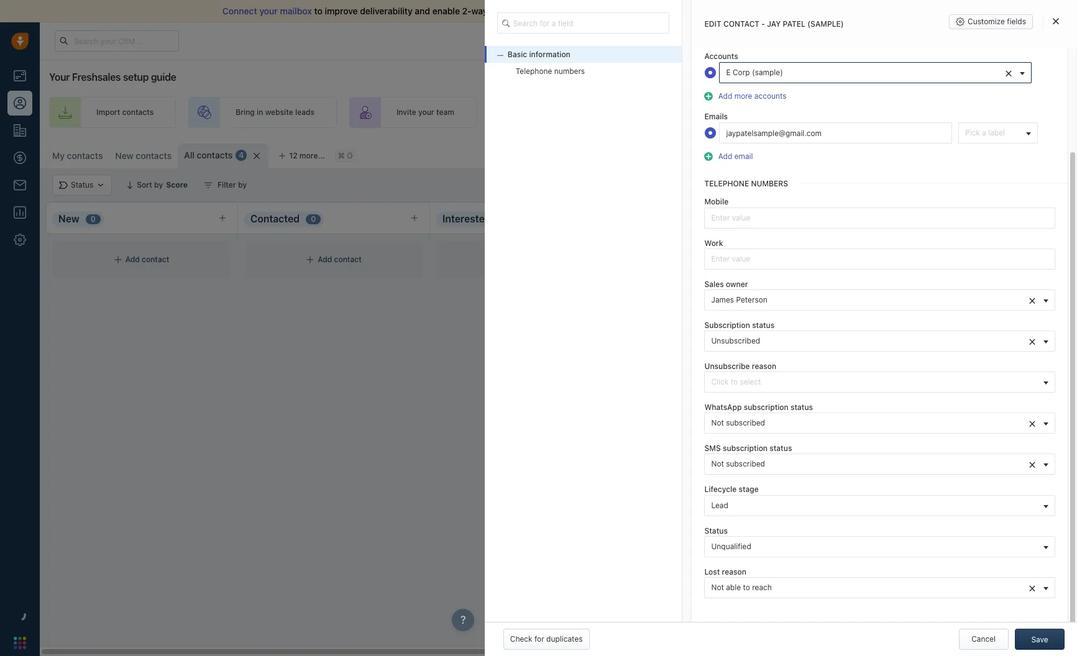 Task type: locate. For each thing, give the bounding box(es) containing it.
add email
[[719, 152, 754, 161]]

contacts left all in the top of the page
[[136, 151, 172, 161]]

1 vertical spatial not subscribed
[[712, 460, 766, 469]]

subscribed for sms
[[727, 460, 766, 469]]

for
[[535, 635, 545, 644]]

check
[[511, 635, 533, 644]]

pick
[[966, 128, 981, 138]]

dialog
[[485, 0, 1078, 657]]

invite your team link
[[349, 97, 477, 128]]

1 horizontal spatial 0
[[311, 215, 316, 224]]

1 vertical spatial reason
[[722, 568, 747, 577]]

unqualified inside button
[[712, 542, 752, 551]]

0 horizontal spatial contact
[[142, 255, 169, 265]]

task
[[694, 269, 709, 278]]

12 more... button
[[272, 147, 332, 165]]

add more accounts link
[[716, 91, 787, 101]]

to right able
[[743, 583, 751, 593]]

1 horizontal spatial add contact
[[318, 255, 362, 265]]

1 vertical spatial email
[[735, 152, 754, 161]]

dialog containing ×
[[485, 0, 1078, 657]]

1 horizontal spatial numbers
[[752, 179, 789, 189]]

conversations.
[[547, 6, 607, 16]]

0 horizontal spatial numbers
[[555, 67, 585, 76]]

2 contact from the left
[[334, 255, 362, 265]]

numbers down add email on the top of page
[[752, 179, 789, 189]]

in
[[257, 108, 263, 117]]

e corp (sample)
[[727, 68, 783, 77]]

0 vertical spatial new
[[115, 151, 134, 161]]

subscription for whatsapp
[[744, 403, 789, 412]]

your inside "link"
[[419, 108, 435, 117]]

cancel
[[972, 635, 996, 644]]

add contact for new
[[125, 255, 169, 265]]

leads
[[295, 108, 315, 117]]

4
[[239, 151, 244, 160]]

Search for a field text field
[[497, 12, 670, 34]]

more...
[[300, 151, 325, 160]]

patel right contact
[[783, 19, 806, 29]]

accounts
[[705, 51, 739, 61]]

owner
[[726, 280, 749, 289]]

subscription
[[744, 403, 789, 412], [723, 444, 768, 454]]

1 not from the top
[[712, 419, 724, 428]]

2 add contact from the left
[[318, 255, 362, 265]]

2 subscribed from the top
[[727, 460, 766, 469]]

12
[[289, 151, 298, 160]]

sales left the data
[[671, 6, 692, 16]]

new for new contacts
[[115, 151, 134, 161]]

accounts
[[755, 91, 787, 101]]

0 vertical spatial unqualified
[[635, 213, 689, 225]]

0 horizontal spatial container_wx8msf4aqz5i3rn1 image
[[114, 256, 122, 264]]

- inside "dialog"
[[762, 19, 766, 29]]

0 horizontal spatial 0
[[91, 215, 96, 224]]

add contact for contacted
[[318, 255, 362, 265]]

add email link
[[716, 152, 754, 161]]

all contacts 4
[[184, 150, 244, 160]]

1 vertical spatial note
[[859, 392, 874, 401]]

none search field inside "dialog"
[[497, 12, 670, 34]]

1 vertical spatial new
[[58, 213, 79, 225]]

emails
[[705, 112, 728, 121]]

1 horizontal spatial unqualified
[[712, 542, 752, 551]]

email
[[522, 6, 544, 16], [735, 152, 754, 161]]

deal
[[1063, 108, 1078, 117]]

0 vertical spatial telephone
[[516, 67, 553, 76]]

1 vertical spatial status
[[791, 403, 814, 412]]

jay
[[768, 19, 781, 29], [656, 250, 669, 259]]

not subscribed for whatsapp
[[712, 419, 766, 428]]

1 vertical spatial subscribed
[[727, 460, 766, 469]]

1 horizontal spatial patel
[[783, 19, 806, 29]]

0 vertical spatial patel
[[783, 19, 806, 29]]

telephone down basic information dropdown button
[[516, 67, 553, 76]]

new
[[115, 151, 134, 161], [58, 213, 79, 225]]

mobile
[[705, 197, 729, 207]]

0 horizontal spatial unqualified
[[635, 213, 689, 225]]

subscription right "sms"
[[723, 444, 768, 454]]

save
[[1032, 636, 1049, 645]]

0 horizontal spatial add contact
[[125, 255, 169, 265]]

work
[[705, 239, 724, 248]]

0 horizontal spatial reason
[[722, 568, 747, 577]]

1 horizontal spatial telephone
[[705, 179, 750, 189]]

not down "sms"
[[712, 460, 724, 469]]

invite your team
[[397, 108, 455, 117]]

bring
[[236, 108, 255, 117]]

unsubscribed
[[712, 336, 761, 346]]

0 vertical spatial sales
[[671, 6, 692, 16]]

freshsales
[[72, 72, 121, 83]]

new for new
[[58, 213, 79, 225]]

invite
[[397, 108, 416, 117]]

0 horizontal spatial patel
[[671, 250, 689, 259]]

1 vertical spatial subscription
[[723, 444, 768, 454]]

0 vertical spatial jay
[[768, 19, 781, 29]]

not left able
[[712, 583, 724, 593]]

import left "all"
[[609, 6, 636, 16]]

0 horizontal spatial to
[[314, 6, 323, 16]]

mailbox
[[280, 6, 312, 16]]

container_wx8msf4aqz5i3rn1 image
[[114, 256, 122, 264], [306, 256, 315, 264]]

not down the whatsapp
[[712, 419, 724, 428]]

not subscribed down sms subscription status
[[712, 460, 766, 469]]

1 container_wx8msf4aqz5i3rn1 image from the left
[[114, 256, 122, 264]]

1 vertical spatial to
[[731, 378, 738, 387]]

1 horizontal spatial to
[[731, 378, 738, 387]]

contact for contacted
[[334, 255, 362, 265]]

numbers down the "basic information" link at the top of the page
[[555, 67, 585, 76]]

reason up able
[[722, 568, 747, 577]]

your left team
[[419, 108, 435, 117]]

1 0 from the left
[[91, 215, 96, 224]]

2 not from the top
[[712, 460, 724, 469]]

whatsapp subscription status
[[705, 403, 814, 412]]

0 vertical spatial subscribed
[[727, 419, 766, 428]]

1 vertical spatial import
[[96, 108, 120, 117]]

1 horizontal spatial telephone numbers
[[705, 179, 789, 189]]

0 vertical spatial telephone numbers
[[516, 67, 585, 76]]

telephone numbers down add email on the top of page
[[705, 179, 789, 189]]

new contacts
[[115, 151, 172, 161]]

contacts right my
[[67, 151, 103, 161]]

not for lost
[[712, 583, 724, 593]]

subscribed
[[727, 419, 766, 428], [727, 460, 766, 469]]

1 vertical spatial telephone
[[705, 179, 750, 189]]

12 more...
[[289, 151, 325, 160]]

subscription down select
[[744, 403, 789, 412]]

0 vertical spatial numbers
[[555, 67, 585, 76]]

2 not subscribed from the top
[[712, 460, 766, 469]]

reason up select
[[752, 362, 777, 371]]

to inside button
[[731, 378, 738, 387]]

click to select
[[712, 378, 762, 387]]

lost
[[705, 568, 720, 577]]

status
[[705, 527, 728, 536]]

add contact
[[125, 255, 169, 265], [318, 255, 362, 265]]

1 vertical spatial jay
[[656, 250, 669, 259]]

1 vertical spatial 1
[[852, 392, 856, 401]]

0 vertical spatial subscription
[[744, 403, 789, 412]]

1 vertical spatial sales
[[735, 108, 753, 117]]

sales down more
[[735, 108, 753, 117]]

setup
[[123, 72, 149, 83]]

to right click
[[731, 378, 738, 387]]

2 horizontal spatial to
[[743, 583, 751, 593]]

your for mailbox
[[260, 6, 278, 16]]

filter
[[218, 180, 236, 190]]

telephone up mobile
[[705, 179, 750, 189]]

0 horizontal spatial your
[[260, 6, 278, 16]]

import contacts
[[96, 108, 154, 117]]

jay patel (sample) link
[[656, 249, 723, 260]]

your left mailbox
[[260, 6, 278, 16]]

create
[[708, 108, 733, 117]]

email down 'create sales sequence'
[[735, 152, 754, 161]]

1 vertical spatial not
[[712, 460, 724, 469]]

(sample) for jay patel (sample)
[[691, 250, 723, 259]]

contacts down the setup
[[122, 108, 154, 117]]

1 vertical spatial 1 note
[[852, 392, 874, 401]]

note
[[859, 306, 874, 315], [859, 392, 874, 401]]

lead button
[[705, 495, 1056, 517]]

2 container_wx8msf4aqz5i3rn1 image from the left
[[306, 256, 315, 264]]

contacts for my
[[67, 151, 103, 161]]

add
[[719, 91, 733, 101], [1047, 108, 1061, 117], [719, 152, 733, 161], [125, 255, 140, 265], [318, 255, 332, 265], [678, 269, 692, 278]]

0 vertical spatial not subscribed
[[712, 419, 766, 428]]

way
[[472, 6, 488, 16]]

to right mailbox
[[314, 6, 323, 16]]

sms subscription status
[[705, 444, 793, 454]]

telephone numbers down the information
[[516, 67, 585, 76]]

0 vertical spatial to
[[314, 6, 323, 16]]

0 horizontal spatial telephone
[[516, 67, 553, 76]]

jane sampleton (sample)
[[857, 250, 949, 259]]

1 add contact from the left
[[125, 255, 169, 265]]

unqualified down status at the right
[[712, 542, 752, 551]]

your
[[260, 6, 278, 16], [650, 6, 669, 16], [419, 108, 435, 117]]

email right of
[[522, 6, 544, 16]]

0 vertical spatial note
[[859, 306, 874, 315]]

1 1 from the top
[[852, 306, 856, 315]]

not subscribed down the whatsapp
[[712, 419, 766, 428]]

2 vertical spatial to
[[743, 583, 751, 593]]

contacts right all in the top of the page
[[197, 150, 233, 160]]

your right "all"
[[650, 6, 669, 16]]

1 subscribed from the top
[[727, 419, 766, 428]]

contacts for new
[[136, 151, 172, 161]]

patel up add task
[[671, 250, 689, 259]]

1 horizontal spatial container_wx8msf4aqz5i3rn1 image
[[306, 256, 315, 264]]

basic information
[[508, 50, 571, 59]]

1 horizontal spatial email
[[735, 152, 754, 161]]

1 not subscribed from the top
[[712, 419, 766, 428]]

3 not from the top
[[712, 583, 724, 593]]

0 horizontal spatial email
[[522, 6, 544, 16]]

2 vertical spatial status
[[770, 444, 793, 454]]

edit contact - jay patel (sample)
[[705, 19, 844, 29]]

1 note
[[852, 306, 874, 315], [852, 392, 874, 401]]

0 horizontal spatial telephone numbers
[[516, 67, 585, 76]]

2 vertical spatial not
[[712, 583, 724, 593]]

your for team
[[419, 108, 435, 117]]

× for sms subscription status
[[1029, 457, 1037, 472]]

1 vertical spatial numbers
[[752, 179, 789, 189]]

1 note from the top
[[859, 306, 874, 315]]

sales
[[671, 6, 692, 16], [735, 108, 753, 117]]

lead
[[712, 501, 729, 510]]

2 1 from the top
[[852, 392, 856, 401]]

0 horizontal spatial sales
[[671, 6, 692, 16]]

0 horizontal spatial new
[[58, 213, 79, 225]]

status for whatsapp subscription status
[[791, 403, 814, 412]]

unqualified
[[635, 213, 689, 225], [712, 542, 752, 551]]

subscribed down whatsapp subscription status at right
[[727, 419, 766, 428]]

subscribed down sms subscription status
[[727, 460, 766, 469]]

1 vertical spatial unqualified
[[712, 542, 752, 551]]

add email button
[[705, 151, 757, 163]]

Start typing... email field
[[720, 123, 953, 144]]

import all your sales data link
[[609, 6, 715, 16]]

to
[[314, 6, 323, 16], [731, 378, 738, 387], [743, 583, 751, 593]]

1 horizontal spatial reason
[[752, 362, 777, 371]]

Search your CRM... text field
[[55, 30, 179, 52]]

×
[[1006, 65, 1013, 79], [1029, 293, 1037, 307], [1029, 334, 1037, 348], [1029, 416, 1037, 430], [1029, 457, 1037, 472], [1029, 581, 1037, 595]]

0 vertical spatial reason
[[752, 362, 777, 371]]

1 horizontal spatial contact
[[334, 255, 362, 265]]

0 vertical spatial not
[[712, 419, 724, 428]]

unqualified up jay patel (sample)
[[635, 213, 689, 225]]

0 vertical spatial 1
[[852, 306, 856, 315]]

1 vertical spatial telephone numbers
[[705, 179, 789, 189]]

1 horizontal spatial your
[[419, 108, 435, 117]]

status
[[753, 321, 775, 330], [791, 403, 814, 412], [770, 444, 793, 454]]

reason
[[752, 362, 777, 371], [722, 568, 747, 577]]

0 vertical spatial 1 note
[[852, 306, 874, 315]]

customize
[[968, 17, 1006, 26]]

reason for select
[[752, 362, 777, 371]]

0 for new
[[91, 215, 96, 224]]

import down your freshsales setup guide in the left of the page
[[96, 108, 120, 117]]

(sample) for e corp (sample)
[[753, 68, 783, 77]]

1 contact from the left
[[142, 255, 169, 265]]

2 0 from the left
[[311, 215, 316, 224]]

1 horizontal spatial new
[[115, 151, 134, 161]]

× for whatsapp subscription status
[[1029, 416, 1037, 430]]

customize fields
[[968, 17, 1027, 26]]

filter by
[[218, 180, 247, 190]]

None search field
[[497, 12, 670, 34]]

basic information link
[[485, 46, 683, 63]]

email inside button
[[735, 152, 754, 161]]

0 vertical spatial import
[[609, 6, 636, 16]]

2 horizontal spatial your
[[650, 6, 669, 16]]



Task type: vqa. For each thing, say whether or not it's contained in the screenshot.


Task type: describe. For each thing, give the bounding box(es) containing it.
subscribed for whatsapp
[[727, 419, 766, 428]]

2 note from the top
[[859, 392, 874, 401]]

not able to reach
[[712, 583, 772, 593]]

duplicates
[[547, 635, 583, 644]]

create sales sequence
[[708, 108, 790, 117]]

click
[[712, 378, 729, 387]]

Work text field
[[705, 249, 1056, 270]]

subscription
[[705, 321, 751, 330]]

check for duplicates button
[[504, 629, 590, 651]]

numbers inside telephone numbers link
[[555, 67, 585, 76]]

all contacts link
[[184, 149, 233, 162]]

more
[[735, 91, 753, 101]]

× for subscription status
[[1029, 334, 1037, 348]]

lost reason
[[705, 568, 747, 577]]

e
[[727, 68, 731, 77]]

fields
[[1008, 17, 1027, 26]]

save button
[[1016, 629, 1065, 651]]

container_wx8msf4aqz5i3rn1 image
[[204, 181, 213, 190]]

2 1 note from the top
[[852, 392, 874, 401]]

unsubscribe reason
[[705, 362, 777, 371]]

select
[[740, 378, 762, 387]]

of
[[512, 6, 520, 16]]

check for duplicates
[[511, 635, 583, 644]]

jane
[[857, 250, 874, 259]]

corp
[[733, 68, 750, 77]]

and
[[415, 6, 430, 16]]

close image
[[1054, 17, 1060, 25]]

your freshsales setup guide
[[49, 72, 176, 83]]

contact
[[724, 19, 760, 29]]

sales owner
[[705, 280, 749, 289]]

× for sales owner
[[1029, 293, 1037, 307]]

connect your mailbox to improve deliverability and enable 2-way sync of email conversations. import all your sales data
[[223, 6, 713, 16]]

data
[[694, 6, 713, 16]]

o
[[347, 151, 353, 161]]

negotiat
[[1038, 213, 1078, 225]]

--
[[837, 289, 844, 299]]

add deal link
[[999, 97, 1078, 128]]

subscription for sms
[[723, 444, 768, 454]]

telephone numbers link
[[485, 63, 683, 80]]

add more accounts button
[[705, 90, 791, 102]]

james peterson
[[712, 295, 768, 305]]

add task
[[678, 269, 709, 278]]

(sample) for jane sampleton (sample)
[[917, 250, 949, 259]]

j image
[[837, 247, 852, 262]]

team
[[437, 108, 455, 117]]

pick a label button
[[959, 123, 1039, 144]]

able
[[727, 583, 741, 593]]

a
[[983, 128, 987, 138]]

patel inside "dialog"
[[783, 19, 806, 29]]

bring in website leads
[[236, 108, 315, 117]]

freshworks switcher image
[[14, 637, 26, 650]]

status for sms subscription status
[[770, 444, 793, 454]]

1 horizontal spatial import
[[609, 6, 636, 16]]

1 1 note from the top
[[852, 306, 874, 315]]

2-
[[462, 6, 472, 16]]

1 horizontal spatial sales
[[735, 108, 753, 117]]

peterson
[[737, 295, 768, 305]]

add more accounts
[[719, 91, 787, 101]]

contact for new
[[142, 255, 169, 265]]

information
[[530, 50, 571, 59]]

0 vertical spatial email
[[522, 6, 544, 16]]

0 horizontal spatial import
[[96, 108, 120, 117]]

my contacts
[[52, 151, 103, 161]]

basic
[[508, 50, 527, 59]]

⌘
[[338, 151, 345, 161]]

enable
[[433, 6, 460, 16]]

jane sampleton (sample) link
[[857, 249, 949, 260]]

not for whatsapp
[[712, 419, 724, 428]]

cancel button
[[959, 629, 1009, 651]]

improve
[[325, 6, 358, 16]]

james
[[712, 295, 735, 305]]

search image
[[502, 18, 515, 28]]

stage
[[739, 485, 759, 495]]

1 horizontal spatial jay
[[768, 19, 781, 29]]

contacted
[[251, 213, 300, 225]]

container_wx8msf4aqz5i3rn1 image for contacted
[[306, 256, 315, 264]]

1 vertical spatial patel
[[671, 250, 689, 259]]

sales
[[705, 280, 724, 289]]

0 horizontal spatial jay
[[656, 250, 669, 259]]

my
[[52, 151, 65, 161]]

subscription status
[[705, 321, 775, 330]]

× for lost reason
[[1029, 581, 1037, 595]]

add deal
[[1047, 108, 1078, 117]]

sampleton
[[876, 250, 915, 259]]

not subscribed for sms
[[712, 460, 766, 469]]

import contacts link
[[49, 97, 176, 128]]

jay patel (sample)
[[656, 250, 723, 259]]

51
[[837, 270, 848, 281]]

sync
[[490, 6, 510, 16]]

deliverability
[[360, 6, 413, 16]]

lifecycle
[[705, 485, 737, 495]]

reason for to
[[722, 568, 747, 577]]

sequence
[[755, 108, 790, 117]]

0 for contacted
[[311, 215, 316, 224]]

contacts for all
[[197, 150, 233, 160]]

lifecycle stage
[[705, 485, 759, 495]]

unsubscribe
[[705, 362, 750, 371]]

Mobile text field
[[705, 207, 1056, 229]]

by
[[238, 180, 247, 190]]

bring in website leads link
[[189, 97, 337, 128]]

not for sms
[[712, 460, 724, 469]]

create sales sequence link
[[661, 97, 812, 128]]

contacts for import
[[122, 108, 154, 117]]

all
[[184, 150, 195, 160]]

0 vertical spatial status
[[753, 321, 775, 330]]

click to select button
[[705, 372, 1056, 393]]

container_wx8msf4aqz5i3rn1 image for new
[[114, 256, 122, 264]]



